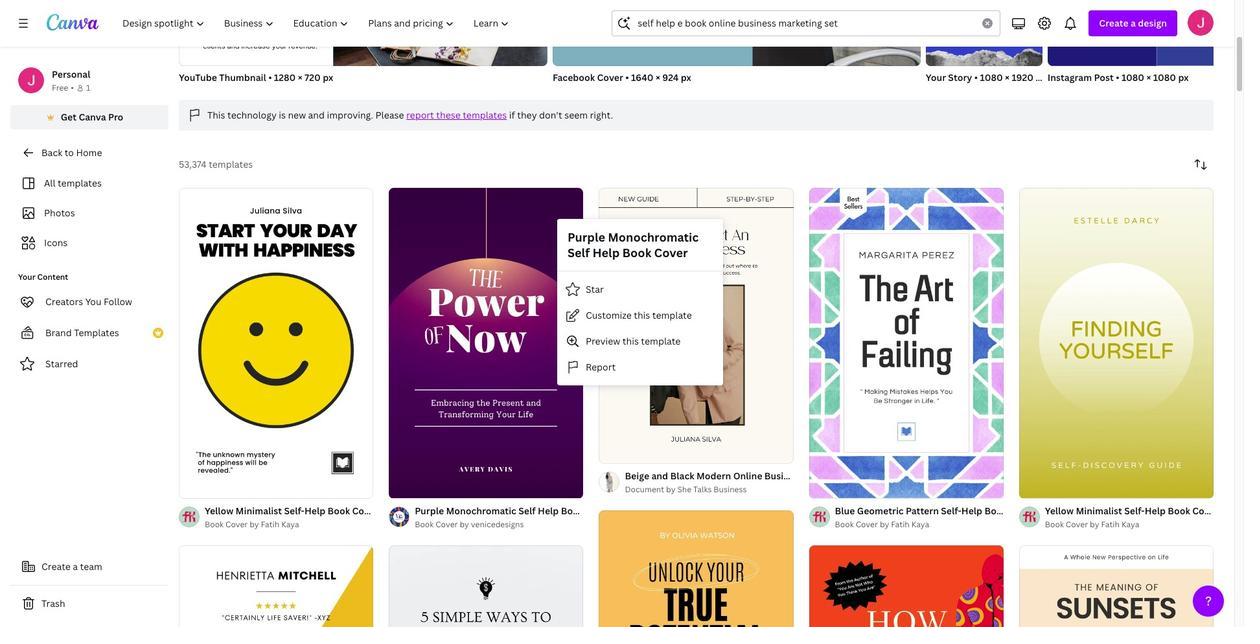 Task type: vqa. For each thing, say whether or not it's contained in the screenshot.


Task type: locate. For each thing, give the bounding box(es) containing it.
1 for 1 of 5
[[608, 448, 612, 457]]

templates inside all templates link
[[58, 177, 102, 189]]

0 horizontal spatial yellow
[[205, 505, 234, 517]]

1 vertical spatial expert.
[[573, 30, 601, 37]]

2 vertical spatial this
[[623, 335, 639, 347]]

this up "insightful
[[953, 22, 961, 28]]

templates right 53,374 on the top
[[209, 158, 253, 170]]

instagram post • 1080 × 1080 px button
[[1048, 0, 1245, 84]]

• for post
[[1116, 71, 1120, 84]]

px right the 1920
[[1036, 71, 1046, 84]]

0 vertical spatial your
[[926, 71, 946, 84]]

2 vertical spatial templates
[[58, 177, 102, 189]]

0 vertical spatial 1
[[86, 82, 90, 93]]

industry
[[979, 22, 998, 28]]

1 horizontal spatial business
[[765, 470, 804, 482]]

• right post
[[1116, 71, 1120, 84]]

× inside facebook cover • 1640 × 924 px group
[[656, 71, 660, 84]]

3 book cover by fatih kaya link from the left
[[1045, 518, 1214, 531]]

2 horizontal spatial business
[[1006, 29, 1024, 35]]

1 horizontal spatial templates
[[209, 158, 253, 170]]

53,374 templates
[[179, 158, 253, 170]]

report these templates link
[[406, 109, 507, 121]]

free
[[52, 82, 68, 93]]

the
[[573, 22, 587, 29]]

0 vertical spatial monochromatic
[[608, 229, 699, 245]]

and up document
[[652, 470, 668, 482]]

2 horizontal spatial templates
[[463, 109, 507, 121]]

4 × from the left
[[1147, 71, 1151, 84]]

to up increase
[[252, 33, 259, 41]]

and down how
[[227, 42, 240, 50]]

book cover by fatih kaya link
[[205, 518, 373, 531], [835, 518, 1004, 531], [1045, 518, 1214, 531]]

5
[[623, 448, 627, 457]]

by inside purple monochromatic self help book cover book cover by venicedesigns
[[460, 519, 469, 530]]

× inside "your story • 1080 × 1920 px" group
[[1005, 71, 1010, 84]]

your down attract
[[272, 42, 287, 50]]

1080 inside "your story • 1080 × 1920 px" group
[[980, 71, 1003, 84]]

1 horizontal spatial kaya
[[912, 519, 930, 530]]

0 vertical spatial this
[[953, 22, 961, 28]]

3 px from the left
[[1036, 71, 1046, 84]]

new
[[288, 109, 306, 121]]

a inside button
[[73, 561, 78, 573]]

and inside the ""a step-by-step guide to grow your online business" - customer review. "the best marketing book i've read this year" - industry expert. "insightful and inspiring" - business owner."
[[969, 29, 978, 35]]

fatih for book cover by fatih kaya "link" corresponding to "orange minimalist self-help book cover" image
[[1102, 519, 1120, 530]]

2 1080 from the left
[[1122, 71, 1145, 84]]

self-
[[589, 22, 607, 29], [284, 505, 305, 517], [941, 505, 962, 517], [1125, 505, 1145, 517]]

px inside instagram post • 1080 × 1080 px group
[[1179, 71, 1189, 84]]

of
[[614, 448, 621, 457]]

monochromatic up star button
[[608, 229, 699, 245]]

1080
[[980, 71, 1003, 84], [1122, 71, 1145, 84], [1154, 71, 1177, 84]]

× left the 720
[[298, 71, 303, 84]]

0 vertical spatial business
[[1006, 29, 1024, 35]]

expert. inside the self-help expert.
[[573, 30, 601, 37]]

1 horizontal spatial 1
[[608, 448, 612, 457]]

1640
[[631, 71, 654, 84]]

help inside purple monochromatic self help book cover
[[593, 245, 620, 261]]

kaya for book cover by fatih kaya "link" corresponding to "orange minimalist self-help book cover" image's yellow minimalist self-help book cover link's yellow minimalist self-help book cover 'image'
[[1122, 519, 1140, 530]]

help inside 'blue geometric pattern self-help book cover book cover by fatih kaya'
[[962, 505, 983, 517]]

yellow minimalist self-help book cover link
[[205, 504, 378, 518], [1045, 504, 1219, 518]]

• inside 'group'
[[268, 71, 272, 84]]

0 horizontal spatial book cover by fatih kaya link
[[205, 518, 373, 531]]

your inside "your story • 1080 × 1920 px" group
[[926, 71, 946, 84]]

your up "review."
[[1015, 1, 1026, 8]]

× left 924
[[656, 71, 660, 84]]

2 book cover by fatih kaya link from the left
[[835, 518, 1004, 531]]

kaya for yellow minimalist self-help book cover link associated with 3rd book cover by fatih kaya "link" from right's yellow minimalist self-help book cover 'image'
[[281, 519, 299, 530]]

business down read
[[1006, 29, 1024, 35]]

create a design button
[[1089, 10, 1178, 36]]

0 vertical spatial your
[[1015, 1, 1026, 8]]

modern
[[697, 470, 731, 482]]

your left story
[[926, 71, 946, 84]]

1 1080 from the left
[[980, 71, 1003, 84]]

to inside the 'discover how to attract your ideal clients and increase your revenue.'
[[252, 33, 259, 41]]

- down "marketing"
[[976, 22, 978, 28]]

px for instagram post • 1080 × 1080 px
[[1179, 71, 1189, 84]]

self inside purple monochromatic self help book cover
[[568, 245, 590, 261]]

1 fatih from the left
[[261, 519, 279, 530]]

2 yellow from the left
[[1045, 505, 1074, 517]]

purple inside purple monochromatic self help book cover book cover by venicedesigns
[[415, 505, 444, 517]]

self up star
[[568, 245, 590, 261]]

0 horizontal spatial 1
[[86, 82, 90, 93]]

yellow  bold title self help book cover image
[[599, 510, 794, 627]]

self for purple monochromatic self help book cover book cover by venicedesigns
[[519, 505, 536, 517]]

1 vertical spatial monochromatic
[[446, 505, 517, 517]]

and
[[969, 29, 978, 35], [227, 42, 240, 50], [308, 109, 325, 121], [652, 470, 668, 482]]

preview this template
[[586, 335, 681, 347]]

create left team
[[41, 561, 71, 573]]

• right story
[[975, 71, 978, 84]]

your up revenue.
[[285, 33, 299, 41]]

1 horizontal spatial book cover by fatih kaya link
[[835, 518, 1004, 531]]

0 horizontal spatial create
[[41, 561, 71, 573]]

× right post
[[1147, 71, 1151, 84]]

self inside purple monochromatic self help book cover book cover by venicedesigns
[[519, 505, 536, 517]]

a left "design"
[[1131, 17, 1136, 29]]

if
[[509, 109, 515, 121]]

business left the ebook
[[765, 470, 804, 482]]

4 px from the left
[[1179, 71, 1189, 84]]

business"
[[959, 8, 979, 14]]

this
[[953, 22, 961, 28], [634, 309, 650, 321], [623, 335, 639, 347]]

1 kaya from the left
[[281, 519, 299, 530]]

yellow minimalist self-help book cover image
[[179, 188, 373, 499], [1019, 188, 1214, 499], [179, 546, 373, 627]]

back
[[41, 146, 62, 159]]

create a design
[[1100, 17, 1167, 29]]

discover how to attract your ideal clients and increase your revenue.
[[203, 33, 317, 50]]

a
[[1131, 17, 1136, 29], [73, 561, 78, 573]]

yellow minimalist self-help book cover book cover by fatih kaya for book cover by fatih kaya "link" corresponding to "orange minimalist self-help book cover" image
[[1045, 505, 1219, 530]]

1 vertical spatial template
[[641, 335, 681, 347]]

purple for purple monochromatic self help book cover
[[568, 229, 605, 245]]

1080 left the 1920
[[980, 71, 1003, 84]]

yellow minimalist self-help book cover book cover by fatih kaya for 3rd book cover by fatih kaya "link" from right
[[205, 505, 378, 530]]

fatih
[[261, 519, 279, 530], [891, 519, 910, 530], [1102, 519, 1120, 530]]

2 yellow minimalist self-help book cover link from the left
[[1045, 504, 1219, 518]]

1 × from the left
[[298, 71, 303, 84]]

1 inside 1 of 5 link
[[608, 448, 612, 457]]

1 vertical spatial to
[[252, 33, 259, 41]]

px down james peterson icon
[[1179, 71, 1189, 84]]

your
[[1015, 1, 1026, 8], [285, 33, 299, 41], [272, 42, 287, 50]]

0 horizontal spatial expert.
[[573, 30, 601, 37]]

0 horizontal spatial your
[[18, 272, 35, 283]]

px right the 720
[[323, 71, 333, 84]]

monochromatic inside purple monochromatic self help book cover
[[608, 229, 699, 245]]

2 minimalist from the left
[[1076, 505, 1123, 517]]

2 vertical spatial business
[[714, 484, 747, 495]]

expert. inside the ""a step-by-step guide to grow your online business" - customer review. "the best marketing book i've read this year" - industry expert. "insightful and inspiring" - business owner."
[[1000, 22, 1016, 28]]

- right inspiring"
[[1002, 29, 1004, 35]]

beige and black modern online business ebook document by she talks business
[[625, 470, 834, 495]]

create inside button
[[41, 561, 71, 573]]

1 px from the left
[[323, 71, 333, 84]]

× left the 1920
[[1005, 71, 1010, 84]]

and down the year"
[[969, 29, 978, 35]]

don't
[[539, 109, 562, 121]]

px
[[323, 71, 333, 84], [681, 71, 691, 84], [1036, 71, 1046, 84], [1179, 71, 1189, 84]]

1 vertical spatial templates
[[209, 158, 253, 170]]

2 × from the left
[[656, 71, 660, 84]]

by for 3rd book cover by fatih kaya "link" from right
[[250, 519, 259, 530]]

px inside "your story • 1080 × 1920 px" group
[[1036, 71, 1046, 84]]

right.
[[590, 109, 613, 121]]

× for 720
[[298, 71, 303, 84]]

by inside beige and black modern online business ebook document by she talks business
[[666, 484, 676, 495]]

px for your story • 1080 × 1920 px
[[1036, 71, 1046, 84]]

purple monochromatic self help book cover link
[[415, 504, 612, 518]]

0 horizontal spatial a
[[73, 561, 78, 573]]

0 horizontal spatial templates
[[58, 177, 102, 189]]

photos
[[44, 207, 75, 219]]

1 horizontal spatial self
[[568, 245, 590, 261]]

facebook cover • 1640 × 924 px
[[553, 71, 691, 84]]

1 vertical spatial a
[[73, 561, 78, 573]]

templates
[[74, 327, 119, 339]]

2 kaya from the left
[[912, 519, 930, 530]]

0 vertical spatial template
[[653, 309, 692, 321]]

cover
[[597, 71, 623, 84], [654, 245, 688, 261], [352, 505, 378, 517], [586, 505, 612, 517], [1009, 505, 1036, 517], [1193, 505, 1219, 517], [226, 519, 248, 530], [436, 519, 458, 530], [856, 519, 878, 530], [1066, 519, 1088, 530]]

customize this template
[[586, 309, 692, 321]]

cover inside purple monochromatic self help book cover
[[654, 245, 688, 261]]

1 horizontal spatial monochromatic
[[608, 229, 699, 245]]

2 horizontal spatial to
[[995, 1, 1000, 8]]

your story • 1080 × 1920 px
[[926, 71, 1046, 84]]

1 horizontal spatial yellow minimalist self-help book cover link
[[1045, 504, 1219, 518]]

1 horizontal spatial fatih
[[891, 519, 910, 530]]

0 horizontal spatial yellow minimalist self-help book cover link
[[205, 504, 378, 518]]

1 horizontal spatial to
[[252, 33, 259, 41]]

by for book cover by venicedesigns link
[[460, 519, 469, 530]]

Sort by button
[[1188, 152, 1214, 178]]

×
[[298, 71, 303, 84], [656, 71, 660, 84], [1005, 71, 1010, 84], [1147, 71, 1151, 84]]

this inside the ""a step-by-step guide to grow your online business" - customer review. "the best marketing book i've read this year" - industry expert. "insightful and inspiring" - business owner."
[[953, 22, 961, 28]]

3 fatih from the left
[[1102, 519, 1120, 530]]

create a team
[[41, 561, 102, 573]]

blue
[[835, 505, 855, 517]]

0 horizontal spatial monochromatic
[[446, 505, 517, 517]]

and inside beige and black modern online business ebook document by she talks business
[[652, 470, 668, 482]]

book cover by fatih kaya link for "orange minimalist self-help book cover" image
[[1045, 518, 1214, 531]]

yellow minimalist self-help book cover link for book cover by fatih kaya "link" corresponding to "orange minimalist self-help book cover" image
[[1045, 504, 1219, 518]]

minimalist
[[236, 505, 282, 517], [1076, 505, 1123, 517]]

create inside dropdown button
[[1100, 17, 1129, 29]]

monochromatic inside purple monochromatic self help book cover book cover by venicedesigns
[[446, 505, 517, 517]]

2 fatih from the left
[[891, 519, 910, 530]]

beige and black modern online business ebook link
[[625, 469, 834, 483]]

your left content
[[18, 272, 35, 283]]

0 vertical spatial expert.
[[1000, 22, 1016, 28]]

1 vertical spatial create
[[41, 561, 71, 573]]

1 yellow minimalist self-help book cover book cover by fatih kaya from the left
[[205, 505, 378, 530]]

•
[[268, 71, 272, 84], [626, 71, 629, 84], [975, 71, 978, 84], [1116, 71, 1120, 84], [71, 82, 74, 93]]

templates for 53,374 templates
[[209, 158, 253, 170]]

a left team
[[73, 561, 78, 573]]

2 yellow minimalist self-help book cover book cover by fatih kaya from the left
[[1045, 505, 1219, 530]]

expert.
[[1000, 22, 1016, 28], [573, 30, 601, 37]]

expert. down the
[[573, 30, 601, 37]]

3 kaya from the left
[[1122, 519, 1140, 530]]

technology
[[228, 109, 277, 121]]

i've
[[1006, 15, 1013, 21]]

1 horizontal spatial expert.
[[1000, 22, 1016, 28]]

facebook cover • 1640 × 924 px group
[[553, 0, 942, 84]]

grow
[[1002, 1, 1014, 8]]

1080 for post
[[1122, 71, 1145, 84]]

1920
[[1012, 71, 1034, 84]]

expert. down i've
[[1000, 22, 1016, 28]]

customize
[[586, 309, 632, 321]]

1 vertical spatial -
[[976, 22, 978, 28]]

• inside button
[[1116, 71, 1120, 84]]

1 vertical spatial this
[[634, 309, 650, 321]]

3 × from the left
[[1005, 71, 1010, 84]]

0 horizontal spatial minimalist
[[236, 505, 282, 517]]

1 horizontal spatial -
[[981, 8, 983, 14]]

your for your story • 1080 × 1920 px
[[926, 71, 946, 84]]

1 vertical spatial 1
[[608, 448, 612, 457]]

0 vertical spatial to
[[995, 1, 1000, 8]]

templates left if
[[463, 109, 507, 121]]

2 vertical spatial -
[[1002, 29, 1004, 35]]

your
[[926, 71, 946, 84], [18, 272, 35, 283]]

by for document by she talks business link
[[666, 484, 676, 495]]

0 horizontal spatial yellow minimalist self-help book cover book cover by fatih kaya
[[205, 505, 378, 530]]

starred link
[[10, 351, 169, 377]]

self- inside the self-help expert.
[[589, 22, 607, 29]]

james peterson image
[[1188, 10, 1214, 36]]

story
[[949, 71, 973, 84]]

a inside dropdown button
[[1131, 17, 1136, 29]]

your story • 1080 × 1920 px group
[[914, 0, 1059, 84]]

1080 right post
[[1122, 71, 1145, 84]]

free •
[[52, 82, 74, 93]]

to up customer
[[995, 1, 1000, 8]]

px inside facebook cover • 1640 × 924 px group
[[681, 71, 691, 84]]

business down beige and black modern online business ebook link
[[714, 484, 747, 495]]

0 horizontal spatial to
[[65, 146, 74, 159]]

pro
[[108, 111, 123, 123]]

px inside the "youtube thumbnail • 1280 × 720 px" 'group'
[[323, 71, 333, 84]]

1 yellow minimalist self-help book cover link from the left
[[205, 504, 378, 518]]

2 horizontal spatial -
[[1002, 29, 1004, 35]]

increase
[[241, 42, 270, 50]]

and inside the 'discover how to attract your ideal clients and increase your revenue.'
[[227, 42, 240, 50]]

1 minimalist from the left
[[236, 505, 282, 517]]

this for customize this template
[[634, 309, 650, 321]]

1 of 5 link
[[599, 188, 794, 463]]

a for team
[[73, 561, 78, 573]]

× inside the "youtube thumbnail • 1280 × 720 px" 'group'
[[298, 71, 303, 84]]

0 horizontal spatial purple
[[415, 505, 444, 517]]

None search field
[[612, 10, 1001, 36]]

self up book cover by venicedesigns link
[[519, 505, 536, 517]]

this down customize this template
[[623, 335, 639, 347]]

template
[[653, 309, 692, 321], [641, 335, 681, 347]]

template down customize this template link
[[641, 335, 681, 347]]

best
[[956, 15, 965, 21]]

create left "design"
[[1100, 17, 1129, 29]]

0 horizontal spatial self
[[519, 505, 536, 517]]

1 vertical spatial your
[[18, 272, 35, 283]]

step
[[969, 1, 979, 8]]

× inside instagram post • 1080 × 1080 px group
[[1147, 71, 1151, 84]]

cover inside group
[[597, 71, 623, 84]]

thumbnail
[[219, 71, 266, 84]]

1 book cover by fatih kaya link from the left
[[205, 518, 373, 531]]

purple for purple monochromatic self help book cover book cover by venicedesigns
[[415, 505, 444, 517]]

3 1080 from the left
[[1154, 71, 1177, 84]]

1 vertical spatial self
[[519, 505, 536, 517]]

0 horizontal spatial 1080
[[980, 71, 1003, 84]]

1 horizontal spatial yellow
[[1045, 505, 1074, 517]]

px right 924
[[681, 71, 691, 84]]

they
[[517, 109, 537, 121]]

fatih inside 'blue geometric pattern self-help book cover book cover by fatih kaya'
[[891, 519, 910, 530]]

team
[[80, 561, 102, 573]]

0 vertical spatial purple
[[568, 229, 605, 245]]

2 px from the left
[[681, 71, 691, 84]]

• left '1280'
[[268, 71, 272, 84]]

1080 down "design"
[[1154, 71, 1177, 84]]

924
[[663, 71, 679, 84]]

0 vertical spatial a
[[1131, 17, 1136, 29]]

this down star button
[[634, 309, 650, 321]]

1
[[86, 82, 90, 93], [608, 448, 612, 457]]

purple inside purple monochromatic self help book cover
[[568, 229, 605, 245]]

2 horizontal spatial fatih
[[1102, 519, 1120, 530]]

2 horizontal spatial 1080
[[1154, 71, 1177, 84]]

templates
[[463, 109, 507, 121], [209, 158, 253, 170], [58, 177, 102, 189]]

content
[[37, 272, 68, 283]]

1 horizontal spatial 1080
[[1122, 71, 1145, 84]]

1 horizontal spatial purple
[[568, 229, 605, 245]]

fatih for 3rd book cover by fatih kaya "link" from right
[[261, 519, 279, 530]]

clients
[[203, 42, 225, 50]]

- up "marketing"
[[981, 8, 983, 14]]

to right the back
[[65, 146, 74, 159]]

top level navigation element
[[114, 10, 521, 36]]

2 horizontal spatial book cover by fatih kaya link
[[1045, 518, 1214, 531]]

template for preview this template
[[641, 335, 681, 347]]

create for create a design
[[1100, 17, 1129, 29]]

personal
[[52, 68, 90, 80]]

1 horizontal spatial yellow minimalist self-help book cover book cover by fatih kaya
[[1045, 505, 1219, 530]]

template down star button
[[653, 309, 692, 321]]

2 vertical spatial to
[[65, 146, 74, 159]]

monochromatic up the venicedesigns
[[446, 505, 517, 517]]

0 horizontal spatial fatih
[[261, 519, 279, 530]]

your inside the ""a step-by-step guide to grow your online business" - customer review. "the best marketing book i've read this year" - industry expert. "insightful and inspiring" - business owner."
[[1015, 1, 1026, 8]]

customize this template link
[[557, 303, 723, 329]]

2 horizontal spatial kaya
[[1122, 519, 1140, 530]]

1 horizontal spatial create
[[1100, 17, 1129, 29]]

• left 1640
[[626, 71, 629, 84]]

1 down personal
[[86, 82, 90, 93]]

by for book cover by fatih kaya "link" corresponding to "orange minimalist self-help book cover" image
[[1090, 519, 1100, 530]]

1 horizontal spatial minimalist
[[1076, 505, 1123, 517]]

Search search field
[[638, 11, 975, 36]]

0 horizontal spatial kaya
[[281, 519, 299, 530]]

1 horizontal spatial your
[[926, 71, 946, 84]]

minimalist for yellow minimalist self-help book cover link associated with 3rd book cover by fatih kaya "link" from right
[[236, 505, 282, 517]]

1 horizontal spatial a
[[1131, 17, 1136, 29]]

creators you follow
[[45, 296, 132, 308]]

kaya inside 'blue geometric pattern self-help book cover book cover by fatih kaya'
[[912, 519, 930, 530]]

book
[[623, 245, 652, 261], [328, 505, 350, 517], [561, 505, 584, 517], [985, 505, 1007, 517], [1168, 505, 1191, 517], [205, 519, 224, 530], [415, 519, 434, 530], [835, 519, 854, 530], [1045, 519, 1064, 530]]

templates right 'all'
[[58, 177, 102, 189]]

improving.
[[327, 109, 373, 121]]

0 vertical spatial self
[[568, 245, 590, 261]]

1 vertical spatial business
[[765, 470, 804, 482]]

1 vertical spatial purple
[[415, 505, 444, 517]]

1 left of
[[608, 448, 612, 457]]

0 vertical spatial create
[[1100, 17, 1129, 29]]



Task type: describe. For each thing, give the bounding box(es) containing it.
seem
[[565, 109, 588, 121]]

creators
[[45, 296, 83, 308]]

1 for 1
[[86, 82, 90, 93]]

0 horizontal spatial -
[[976, 22, 978, 28]]

purple monochromatic self help book cover book cover by venicedesigns
[[415, 505, 612, 530]]

• for thumbnail
[[268, 71, 272, 84]]

attract
[[261, 33, 283, 41]]

× for 1920
[[1005, 71, 1010, 84]]

× for 924
[[656, 71, 660, 84]]

2 vertical spatial your
[[272, 42, 287, 50]]

brand templates
[[45, 327, 119, 339]]

beige and black modern online business ebook image
[[599, 188, 794, 463]]

back to home link
[[10, 140, 169, 166]]

ebook
[[806, 470, 834, 482]]

all templates
[[44, 177, 102, 189]]

trash
[[41, 598, 65, 610]]

template for customize this template
[[653, 309, 692, 321]]

blue geometric pattern self-help book cover link
[[835, 504, 1036, 518]]

design
[[1138, 17, 1167, 29]]

this for preview this template
[[623, 335, 639, 347]]

canva
[[79, 111, 106, 123]]

instagram
[[1048, 71, 1092, 84]]

and right new
[[308, 109, 325, 121]]

brand templates link
[[10, 320, 169, 346]]

revenue.
[[289, 42, 317, 50]]

your for your content
[[18, 272, 35, 283]]

youtube thumbnail • 1280 × 720 px
[[179, 71, 333, 84]]

inspiring"
[[979, 29, 1001, 35]]

by inside 'blue geometric pattern self-help book cover book cover by fatih kaya'
[[880, 519, 889, 530]]

0 vertical spatial templates
[[463, 109, 507, 121]]

instagram post • 1080 × 1080 px group
[[1048, 0, 1245, 84]]

0 vertical spatial -
[[981, 8, 983, 14]]

light minimalist business guide marketing e-book cover image
[[389, 546, 584, 627]]

blue geometric pattern self-help book cover image
[[809, 188, 1004, 499]]

your content
[[18, 272, 68, 283]]

a for design
[[1131, 17, 1136, 29]]

red self help bold title book cover image
[[809, 546, 1004, 627]]

create for create a team
[[41, 561, 71, 573]]

templates for all templates
[[58, 177, 102, 189]]

you
[[85, 296, 101, 308]]

to inside the ""a step-by-step guide to grow your online business" - customer review. "the best marketing book i've read this year" - industry expert. "insightful and inspiring" - business owner."
[[995, 1, 1000, 8]]

purple monochromatic self help book cover image
[[389, 188, 584, 499]]

yellow minimalist self-help book cover image for yellow minimalist self-help book cover link associated with 3rd book cover by fatih kaya "link" from right
[[179, 188, 373, 499]]

yellow minimalist self-help book cover link for 3rd book cover by fatih kaya "link" from right
[[205, 504, 378, 518]]

home
[[76, 146, 102, 159]]

document
[[625, 484, 664, 495]]

youtube
[[179, 71, 217, 84]]

all templates link
[[18, 171, 161, 196]]

facebook
[[553, 71, 595, 84]]

book cover by venicedesigns link
[[415, 518, 584, 531]]

0 horizontal spatial business
[[714, 484, 747, 495]]

this technology is new and improving. please report these templates if they don't seem right.
[[207, 109, 613, 121]]

"the
[[944, 15, 954, 21]]

review.
[[1009, 8, 1026, 14]]

year"
[[962, 22, 974, 28]]

monochromatic for purple monochromatic self help book cover book cover by venicedesigns
[[446, 505, 517, 517]]

creators you follow link
[[10, 289, 169, 315]]

self- inside 'blue geometric pattern self-help book cover book cover by fatih kaya'
[[941, 505, 962, 517]]

owner.
[[976, 36, 993, 42]]

read
[[1015, 15, 1025, 21]]

follow
[[104, 296, 132, 308]]

1 yellow from the left
[[205, 505, 234, 517]]

by-
[[961, 1, 969, 8]]

report button
[[557, 355, 723, 380]]

all
[[44, 177, 55, 189]]

• for story
[[975, 71, 978, 84]]

these
[[436, 109, 461, 121]]

report
[[586, 361, 616, 373]]

help inside purple monochromatic self help book cover book cover by venicedesigns
[[538, 505, 559, 517]]

53,374
[[179, 158, 207, 170]]

get canva pro
[[61, 111, 123, 123]]

px for youtube thumbnail • 1280 × 720 px
[[323, 71, 333, 84]]

she
[[678, 484, 692, 495]]

blue geometric pattern self-help book cover book cover by fatih kaya
[[835, 505, 1036, 530]]

is
[[279, 109, 286, 121]]

px for facebook cover • 1640 × 924 px
[[681, 71, 691, 84]]

geometric
[[857, 505, 904, 517]]

book inside purple monochromatic self help book cover
[[623, 245, 652, 261]]

black
[[671, 470, 695, 482]]

icons
[[44, 237, 68, 249]]

star button
[[557, 277, 723, 303]]

book cover by fatih kaya link for 'red self help bold title book cover' image
[[835, 518, 1004, 531]]

instagram post • 1080 × 1080 px
[[1048, 71, 1189, 84]]

help inside the self-help expert.
[[607, 22, 624, 29]]

• right 'free'
[[71, 82, 74, 93]]

discover
[[205, 33, 234, 41]]

this
[[207, 109, 225, 121]]

document by she talks business link
[[625, 483, 794, 496]]

"a
[[943, 1, 948, 8]]

× for 1080
[[1147, 71, 1151, 84]]

720
[[305, 71, 321, 84]]

ideal
[[301, 33, 317, 41]]

how
[[236, 33, 250, 41]]

please
[[376, 109, 404, 121]]

starred
[[45, 358, 78, 370]]

business inside the ""a step-by-step guide to grow your online business" - customer review. "the best marketing book i've read this year" - industry expert. "insightful and inspiring" - business owner."
[[1006, 29, 1024, 35]]

customer
[[984, 8, 1007, 14]]

post
[[1094, 71, 1114, 84]]

star
[[586, 283, 604, 295]]

the self-help expert.
[[573, 22, 624, 37]]

venicedesigns
[[471, 519, 524, 530]]

book
[[992, 15, 1004, 21]]

step-
[[950, 1, 961, 8]]

1080 for story
[[980, 71, 1003, 84]]

create a team button
[[10, 554, 169, 580]]

yellow minimalist self-help book cover image for book cover by fatih kaya "link" corresponding to "orange minimalist self-help book cover" image's yellow minimalist self-help book cover link
[[1019, 188, 1214, 499]]

• for cover
[[626, 71, 629, 84]]

pattern
[[906, 505, 939, 517]]

self for purple monochromatic self help book cover
[[568, 245, 590, 261]]

monochromatic for purple monochromatic self help book cover
[[608, 229, 699, 245]]

talks
[[694, 484, 712, 495]]

guide
[[980, 1, 994, 8]]

icons link
[[18, 231, 161, 255]]

get
[[61, 111, 77, 123]]

1 vertical spatial your
[[285, 33, 299, 41]]

"insightful
[[945, 29, 968, 35]]

minimalist for book cover by fatih kaya "link" corresponding to "orange minimalist self-help book cover" image's yellow minimalist self-help book cover link
[[1076, 505, 1123, 517]]

orange minimalist self-help book cover image
[[1019, 546, 1214, 627]]

1280
[[274, 71, 296, 84]]

purple monochromatic self help book cover
[[568, 229, 699, 261]]

1 of 5
[[608, 448, 627, 457]]

youtube thumbnail • 1280 × 720 px group
[[179, 0, 548, 84]]

report
[[406, 109, 434, 121]]



